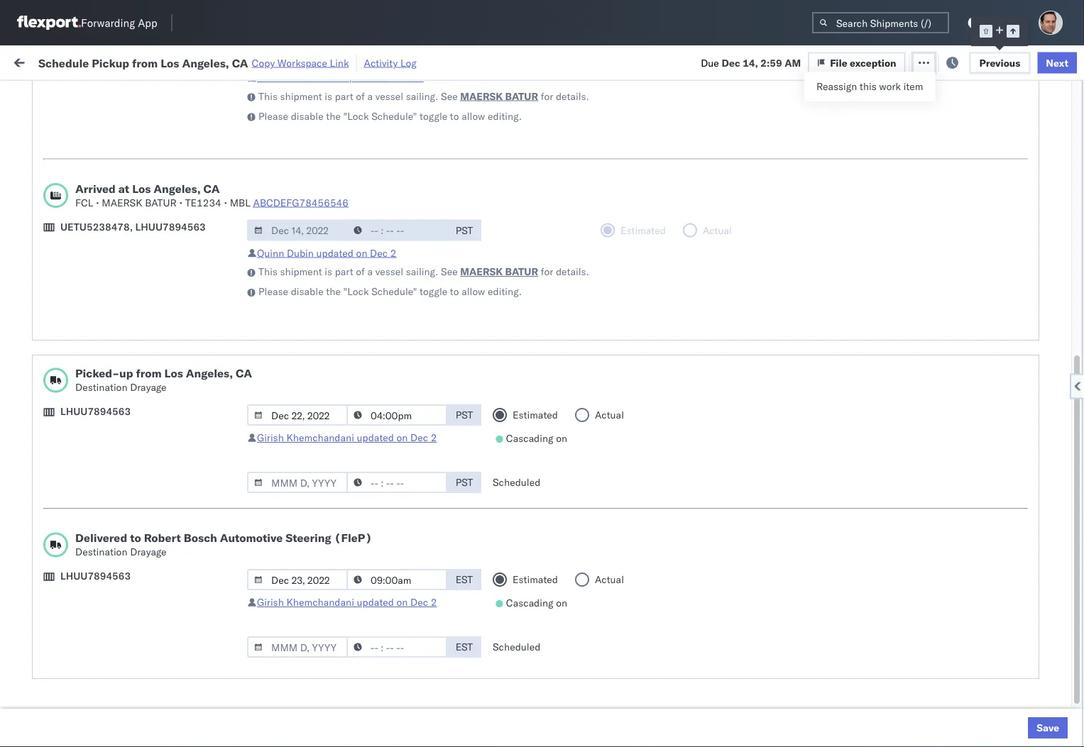 Task type: vqa. For each thing, say whether or not it's contained in the screenshot.
Numbers inside the Container Numbers
yes



Task type: describe. For each thing, give the bounding box(es) containing it.
nov for upload customs clearance documents button related to test123456
[[295, 330, 314, 342]]

sailing. for 1st "maersk batur" link from the bottom of the page
[[406, 266, 438, 278]]

girish khemchandani updated on dec 2 button for ca
[[257, 432, 437, 444]]

mode button
[[427, 113, 506, 127]]

Search Work text field
[[607, 51, 762, 72]]

est, for 11:30 pm est, jan 28, 2023
[[277, 580, 298, 592]]

of for 2nd "maersk batur" link from the bottom
[[356, 90, 365, 102]]

1 ocean fcl from the top
[[435, 205, 484, 217]]

2:59 am est, jan 25, 2023
[[229, 548, 356, 561]]

9,
[[316, 330, 325, 342]]

delivered to robert bosch automotive steering (flep) destination drayage
[[75, 531, 372, 558]]

3 ocean fcl from the top
[[435, 267, 484, 280]]

for for 1st "maersk batur" link from the bottom of the page
[[541, 266, 553, 278]]

cascading for delivered to robert bosch automotive steering (flep)
[[506, 597, 554, 610]]

integration test account - karl lagerfeld for 8:30 am est, feb 3, 2023
[[619, 705, 804, 717]]

1 maersk batur link from the top
[[460, 89, 538, 103]]

container numbers
[[875, 110, 913, 132]]

bosch inside delivered to robert bosch automotive steering (flep) destination drayage
[[184, 531, 217, 545]]

lhuu7894563 for robert
[[60, 570, 131, 583]]

5 ocean fcl from the top
[[435, 330, 484, 342]]

batch action
[[1005, 55, 1067, 67]]

vessel for 2nd "maersk batur" link from the bottom
[[375, 90, 403, 102]]

1 please disable the "lock schedule" toggle to allow editing. from the top
[[258, 110, 522, 122]]

log
[[400, 56, 417, 69]]

2 schedule pickup from rotterdam, netherlands button from the top
[[33, 634, 202, 664]]

1 vertical spatial to
[[450, 285, 459, 298]]

lhuu7894563 for from
[[60, 405, 131, 418]]

0 vertical spatial to
[[450, 110, 459, 122]]

girish khemchandani updated on dec 2 button for steering
[[257, 596, 437, 609]]

1 schedule pickup from los angeles, ca button from the top
[[33, 196, 202, 226]]

pickup inside confirm pickup from los angeles, ca
[[72, 384, 102, 397]]

los inside confirm pickup from los angeles, ca
[[128, 384, 144, 397]]

workitem
[[16, 116, 53, 127]]

2 "lock from the top
[[343, 285, 369, 298]]

flexport. image
[[17, 16, 81, 30]]

3 ceau7522281, hlxu6269489, hlxu803499 from the top
[[875, 236, 1084, 248]]

3 documents from the top
[[33, 586, 84, 599]]

app
[[138, 16, 157, 29]]

2 this from the top
[[258, 266, 278, 278]]

pst for girish khemchandani updated on dec 2
[[456, 409, 473, 421]]

2 schedule delivery appointment from the top
[[33, 267, 175, 279]]

container
[[875, 110, 913, 121]]

nov up 2:00 am est, nov 9, 2022
[[296, 299, 314, 311]]

1 schedule" from the top
[[371, 110, 417, 122]]

187
[[326, 55, 345, 67]]

1 • from the left
[[96, 196, 99, 209]]

confirm for confirm pickup from los angeles, ca button
[[33, 384, 69, 397]]

3 clearance from the top
[[110, 572, 156, 584]]

2 schedule pickup from los angeles, ca from the top
[[33, 228, 191, 255]]

angeles, for second the schedule pickup from los angeles, ca button from the bottom
[[152, 447, 191, 459]]

schedule delivery appointment for 5th schedule delivery appointment button
[[33, 610, 175, 623]]

1 schedule pickup from rotterdam, netherlands link from the top
[[33, 509, 202, 537]]

1 see from the top
[[441, 90, 458, 102]]

actions
[[1031, 116, 1060, 127]]

confirm for confirm pickup from rotterdam, netherlands button
[[33, 666, 69, 678]]

updated for the quinn dubin updated on dec 2 button
[[316, 247, 354, 259]]

2 ceau7522281, hlxu6269489, hlxu803499 from the top
[[875, 204, 1084, 217]]

4 edt, from the top
[[271, 299, 294, 311]]

is for 1st "maersk batur" link from the bottom of the page
[[325, 266, 332, 278]]

1 details. from the top
[[556, 90, 589, 102]]

activity log
[[364, 56, 417, 69]]

2 2:59 am edt, nov 5, 2022 from the top
[[229, 236, 353, 249]]

work
[[154, 55, 179, 67]]

for for 2nd "maersk batur" link from the bottom
[[541, 90, 553, 102]]

snooze
[[385, 116, 413, 127]]

1 schedule delivery appointment button from the top
[[33, 172, 175, 188]]

test123456
[[967, 330, 1027, 342]]

quinn dubin updated on dec 2 button
[[257, 247, 397, 259]]

3 hlxu803499 from the top
[[1025, 236, 1084, 248]]

updated for girish khemchandani updated on dec 2 button corresponding to steering
[[357, 596, 394, 609]]

5 ceau7522281, hlxu6269489, hlxu803499 from the top
[[875, 298, 1084, 311]]

picked-
[[75, 366, 119, 381]]

blocked,
[[174, 88, 209, 99]]

deadline button
[[222, 113, 364, 127]]

batch action button
[[983, 51, 1076, 72]]

11 ocean fcl from the top
[[435, 673, 484, 686]]

9:00
[[229, 424, 250, 436]]

9 resize handle column header from the left
[[1048, 110, 1065, 748]]

1 "lock from the top
[[343, 110, 369, 122]]

khemchandani for steering
[[286, 596, 354, 609]]

girish khemchandani updated on dec 2 for ca
[[257, 432, 437, 444]]

maersk inside arrived at los angeles, ca fcl • maersk batur • te1234 • mbl abcdefg78456546
[[102, 196, 142, 209]]

copy
[[252, 56, 275, 69]]

pm for 8:30 pm est, jan 30, 2023
[[253, 642, 268, 655]]

work,
[[149, 88, 172, 99]]

1 confirm delivery button from the top
[[33, 422, 108, 438]]

4 ocean fcl from the top
[[435, 299, 484, 311]]

in
[[211, 88, 219, 99]]

schedule pickup from los angeles, ca link for 5th the schedule pickup from los angeles, ca button from the bottom
[[33, 196, 202, 225]]

confirm delivery for confirm delivery link corresponding to 2nd confirm delivery button from the top of the page
[[33, 704, 108, 716]]

2 edt, from the top
[[271, 236, 294, 249]]

no
[[333, 88, 344, 99]]

this shipment is part of a vessel sailing. see maersk batur for details. for 1st "maersk batur" link from the bottom of the page
[[258, 266, 589, 278]]

5 schedule pickup from los angeles, ca button from the top
[[33, 540, 202, 570]]

ocean automation updated on dec 2 button
[[257, 71, 424, 83]]

clearance for test123456
[[110, 322, 156, 334]]

- for 11:30 pm est, jan 28, 2023
[[732, 580, 738, 592]]

2130387 for 8:30 am est, feb 3, 2023
[[814, 705, 858, 717]]

reassign this work item
[[817, 80, 923, 93]]

copy workspace link button
[[252, 56, 349, 69]]

jan for 13,
[[295, 455, 311, 467]]

pst for quinn dubin updated on dec 2
[[456, 224, 473, 236]]

mbl/mawb
[[967, 116, 1016, 127]]

4 hlxu803499 from the top
[[1025, 267, 1084, 279]]

2 5, from the top
[[317, 236, 326, 249]]

4 ceau7522281, from the top
[[875, 267, 948, 279]]

maersk for 1st "maersk batur" link from the bottom of the page
[[460, 266, 503, 278]]

link
[[330, 56, 349, 69]]

2 confirm delivery button from the top
[[33, 703, 108, 719]]

1 hlxu803499 from the top
[[1025, 173, 1084, 186]]

9 ocean fcl from the top
[[435, 580, 484, 592]]

(0)
[[230, 55, 249, 67]]

confirm pickup from los angeles, ca button
[[33, 384, 202, 414]]

documents for ymluw236679313
[[33, 149, 84, 161]]

delivery for 2nd confirm delivery button from the top of the page
[[72, 704, 108, 716]]

confirm delivery link for 2nd confirm delivery button from the top of the page
[[33, 703, 108, 717]]

delivery for 3rd schedule delivery appointment button from the bottom of the page
[[77, 360, 114, 373]]

2 please from the top
[[258, 285, 288, 298]]

up
[[119, 366, 133, 381]]

8 ocean fcl from the top
[[435, 486, 484, 498]]

2 schedule pickup from los angeles, ca button from the top
[[33, 228, 202, 257]]

gvcu5265864 for 8:30 am est, feb 3, 2023
[[875, 704, 945, 717]]

feb for 8:30 am est, feb 3, 2023
[[295, 705, 313, 717]]

filtered
[[14, 87, 49, 99]]

1 schedule pickup from rotterdam, netherlands button from the top
[[33, 509, 202, 539]]

2 shipment from the top
[[280, 266, 322, 278]]

2 hlxu6269489, from the top
[[950, 204, 1023, 217]]

risk
[[293, 55, 310, 67]]

1 resize handle column header from the left
[[203, 110, 220, 748]]

3 resize handle column header from the left
[[410, 110, 427, 748]]

my work
[[14, 51, 77, 71]]

7 resize handle column header from the left
[[851, 110, 868, 748]]

mode
[[435, 116, 456, 127]]

due
[[701, 56, 719, 69]]

item
[[904, 80, 923, 93]]

1 hlxu6269489, from the top
[[950, 173, 1023, 186]]

customs for ymluw236679313
[[68, 135, 107, 147]]

destination inside "picked-up from los angeles, ca destination drayage"
[[75, 381, 127, 394]]

2 schedule pickup from rotterdam, netherlands link from the top
[[33, 634, 202, 662]]

arrived
[[75, 181, 116, 196]]

Search Shipments (/) text field
[[812, 12, 949, 33]]

confirm pickup from los angeles, ca
[[33, 384, 186, 411]]

angeles, for second the schedule pickup from los angeles, ca button from the top
[[152, 228, 191, 241]]

schedule pickup from los angeles, ca copy workspace link
[[38, 56, 349, 70]]

jan for 28,
[[301, 580, 316, 592]]

2:59 am est, jan 13, 2023
[[229, 455, 356, 467]]

3 schedule delivery appointment button from the top
[[33, 360, 175, 375]]

-- : -- -- text field for picked-up from los angeles, ca
[[346, 405, 447, 426]]

activity
[[364, 56, 398, 69]]

1 allow from the top
[[462, 110, 485, 122]]

2 maeu9408431 from the top
[[967, 517, 1039, 530]]

13,
[[313, 455, 329, 467]]

2 disable from the top
[[291, 285, 324, 298]]

5 schedule delivery appointment button from the top
[[33, 610, 175, 625]]

angeles, for fifth the schedule pickup from los angeles, ca button from the top of the page
[[152, 541, 191, 553]]

187 on track
[[326, 55, 384, 67]]

pickup inside confirm pickup from rotterdam, netherlands
[[72, 666, 102, 678]]

5 hlxu803499 from the top
[[1025, 298, 1084, 311]]

previous button
[[970, 52, 1030, 73]]

rotterdam, for 1st schedule pickup from rotterdam, netherlands link from the top
[[134, 509, 184, 522]]

2 see from the top
[[441, 266, 458, 278]]

mmm d, yyyy text field for automotive
[[247, 569, 348, 591]]

lagerfeld for 8:30 am est, feb 3, 2023
[[762, 705, 804, 717]]

delivery for first schedule delivery appointment button
[[77, 173, 114, 185]]

lagerfeld for 2:00 am est, feb 3, 2023
[[762, 673, 804, 686]]

2 part from the top
[[335, 266, 353, 278]]

ca inside "picked-up from los angeles, ca destination drayage"
[[236, 366, 252, 381]]

maeu9736123
[[967, 455, 1039, 467]]

my
[[14, 51, 37, 71]]

netherlands for 1st schedule pickup from rotterdam, netherlands link from the top
[[33, 524, 88, 536]]

6 hlxu6269489, from the top
[[950, 329, 1023, 342]]

ymluw236679313
[[967, 142, 1058, 155]]

2:59 am est, dec 14, 2022
[[229, 361, 359, 373]]

3, for 2:00 am est, feb 3, 2023
[[315, 673, 324, 686]]

mbl
[[230, 196, 251, 209]]

by:
[[51, 87, 65, 99]]

est, for 7:00 pm est, dec 23, 2022
[[271, 392, 292, 405]]

1 please from the top
[[258, 110, 288, 122]]

jan for 23,
[[301, 486, 316, 498]]

from inside confirm pickup from los angeles, ca
[[105, 384, 126, 397]]

1 toggle from the top
[[420, 110, 447, 122]]

message
[[190, 55, 230, 67]]

actual for picked-up from los angeles, ca
[[595, 409, 624, 421]]

uetu5238478,
[[60, 220, 133, 233]]

confirm pickup from rotterdam, netherlands link
[[33, 665, 202, 693]]

5 resize handle column header from the left
[[595, 110, 612, 748]]

delivered
[[75, 531, 127, 545]]

0 vertical spatial lhuu7894563
[[135, 220, 206, 233]]

778 at risk
[[261, 55, 310, 67]]

schedule pickup from los angeles, ca link for second the schedule pickup from los angeles, ca button from the top
[[33, 228, 202, 256]]

deadline
[[229, 116, 263, 127]]

girish khemchandani updated on dec 2 for steering
[[257, 596, 437, 609]]

delivery down uetu5238478,
[[77, 267, 114, 279]]

3 mmm d, yyyy text field from the top
[[247, 472, 348, 493]]

integration test account - karl lagerfeld for 2:00 am est, feb 3, 2023
[[619, 673, 804, 686]]

23, for 2022
[[315, 392, 331, 405]]

5 appointment from the top
[[116, 610, 175, 623]]

angeles, inside "picked-up from los angeles, ca destination drayage"
[[186, 366, 233, 381]]

track
[[361, 55, 384, 67]]

account for 11:30 pm est, jan 28, 2023
[[692, 580, 730, 592]]

uetu5238478, lhuu7894563
[[60, 220, 206, 233]]

forwarding app link
[[17, 16, 157, 30]]

8:30 for 8:30 pm est, jan 30, 2023
[[229, 642, 250, 655]]

maeu9408431 for 11:30 pm est, jan 28, 2023
[[967, 580, 1039, 592]]

1 this from the top
[[258, 90, 278, 102]]

import
[[120, 55, 152, 67]]

2023 for 2:59 am est, jan 25, 2023
[[331, 548, 356, 561]]

-- : -- -- text field for picked-up from los angeles, ca
[[346, 472, 447, 493]]

2 hlxu803499 from the top
[[1025, 204, 1084, 217]]

los inside arrived at los angeles, ca fcl • maersk batur • te1234 • mbl abcdefg78456546
[[132, 181, 151, 196]]

ready
[[108, 88, 133, 99]]

delivery for second confirm delivery button from the bottom of the page
[[72, 423, 108, 435]]

2 resize handle column header from the left
[[361, 110, 378, 748]]

los inside "picked-up from los angeles, ca destination drayage"
[[164, 366, 183, 381]]

mmm d, yyyy text field for ca
[[247, 220, 348, 241]]

steering
[[286, 531, 331, 545]]

2 allow from the top
[[462, 285, 485, 298]]

abcdefg78456546 button
[[253, 196, 349, 209]]

7 ocean fcl from the top
[[435, 424, 484, 436]]

message (0)
[[190, 55, 249, 67]]

8:30 pm est, jan 30, 2023
[[229, 642, 355, 655]]

9:00 am est, dec 24, 2022
[[229, 424, 359, 436]]

this
[[860, 80, 877, 93]]

25,
[[313, 548, 329, 561]]

zimu3048342 for schedule delivery appointment
[[967, 611, 1035, 623]]

pm for 11:30 pm est, jan 23, 2023
[[259, 486, 274, 498]]

8:30 am est, feb 3, 2023
[[229, 705, 351, 717]]

0 vertical spatial work
[[41, 51, 77, 71]]

3 5, from the top
[[317, 267, 326, 280]]

schedule delivery appointment link for 3rd schedule delivery appointment button from the bottom of the page
[[33, 360, 175, 374]]

workspace
[[277, 56, 327, 69]]

1 part from the top
[[335, 90, 353, 102]]

zimu3048342 for schedule pickup from rotterdam, netherlands
[[967, 642, 1035, 655]]

1 edt, from the top
[[271, 205, 294, 217]]

3 schedule pickup from los angeles, ca button from the top
[[33, 290, 202, 320]]

upload customs clearance documents button for test123456
[[33, 321, 202, 351]]

2 details. from the top
[[556, 266, 589, 278]]

2 editing. from the top
[[488, 285, 522, 298]]

11:30 for 11:30 pm est, jan 23, 2023
[[229, 486, 256, 498]]

2 schedule" from the top
[[371, 285, 417, 298]]

progress
[[221, 88, 257, 99]]

jan for 30,
[[294, 642, 310, 655]]

activity log button
[[364, 54, 417, 71]]

3 upload customs clearance documents from the top
[[33, 572, 156, 599]]

6 ocean fcl from the top
[[435, 392, 484, 405]]

est, for 2:59 am est, jan 13, 2023
[[271, 455, 293, 467]]

1 horizontal spatial work
[[879, 80, 901, 93]]

flex-1846748
[[784, 330, 858, 342]]

container numbers button
[[868, 107, 946, 133]]

7:00 pm est, dec 23, 2022
[[229, 392, 358, 405]]

abcdefg78456546 for 7:00 pm est, dec 23, 2022
[[967, 392, 1062, 405]]

import work button
[[114, 45, 185, 77]]



Task type: locate. For each thing, give the bounding box(es) containing it.
2023 down 2:00 am est, feb 3, 2023
[[327, 705, 351, 717]]

est, up the 2:59 am est, jan 13, 2023 on the bottom left of page
[[271, 424, 293, 436]]

netherlands inside confirm pickup from rotterdam, netherlands
[[33, 680, 88, 692]]

1 vertical spatial cascading
[[506, 597, 554, 610]]

2 flex-2130387 from the top
[[784, 705, 858, 717]]

angeles, inside confirm pickup from los angeles, ca
[[147, 384, 186, 397]]

lhuu7894563
[[135, 220, 206, 233], [60, 405, 131, 418], [60, 570, 131, 583]]

schedule delivery appointment link up delivered
[[33, 485, 175, 499]]

ocean automation updated on dec 2
[[257, 71, 424, 83]]

1 vertical spatial this
[[258, 266, 278, 278]]

confirm
[[33, 384, 69, 397], [33, 423, 69, 435], [33, 666, 69, 678], [33, 704, 69, 716]]

quinn
[[257, 247, 284, 259]]

1 2:59 am edt, nov 5, 2022 from the top
[[229, 205, 353, 217]]

1 upload customs clearance documents button from the top
[[33, 134, 202, 164]]

upload for test123456
[[33, 322, 65, 334]]

jan left 30,
[[294, 642, 310, 655]]

lhuu7894563 down te1234
[[135, 220, 206, 233]]

shipment down dubin
[[280, 266, 322, 278]]

pm down the 2:59 am est, jan 13, 2023 on the bottom left of page
[[259, 486, 274, 498]]

-- : -- -- text field
[[346, 220, 447, 241], [346, 405, 447, 426], [346, 569, 447, 591]]

2 horizontal spatial •
[[224, 196, 227, 209]]

documents down workitem
[[33, 149, 84, 161]]

cascading for picked-up from los angeles, ca
[[506, 432, 554, 445]]

picked-up from los angeles, ca destination drayage
[[75, 366, 252, 394]]

3, for 8:30 am est, feb 3, 2023
[[315, 705, 324, 717]]

0 vertical spatial -- : -- -- text field
[[346, 472, 447, 493]]

0 vertical spatial integration
[[619, 580, 668, 592]]

3 upload from the top
[[33, 572, 65, 584]]

0 vertical spatial maersk
[[460, 90, 503, 102]]

confirm delivery down confirm pickup from rotterdam, netherlands
[[33, 704, 108, 716]]

2
[[418, 71, 424, 83], [390, 247, 397, 259], [431, 432, 437, 444], [431, 596, 437, 609]]

0 vertical spatial schedule"
[[371, 110, 417, 122]]

0 vertical spatial confirm delivery link
[[33, 422, 108, 436]]

0 vertical spatial 14,
[[743, 56, 758, 69]]

file exception up this
[[830, 56, 896, 69]]

2 vertical spatial documents
[[33, 586, 84, 599]]

1 vertical spatial documents
[[33, 336, 84, 349]]

see
[[441, 90, 458, 102], [441, 266, 458, 278]]

at inside arrived at los angeles, ca fcl • maersk batur • te1234 • mbl abcdefg78456546
[[118, 181, 129, 196]]

14,
[[743, 56, 758, 69], [316, 361, 332, 373]]

2 vertical spatial batur
[[505, 266, 538, 278]]

1 karl from the top
[[741, 580, 759, 592]]

schedule delivery appointment up uetu5238478,
[[33, 173, 175, 185]]

2 appointment from the top
[[116, 267, 175, 279]]

customs down 'workitem' button at left top
[[68, 135, 107, 147]]

1 appointment from the top
[[116, 173, 175, 185]]

clearance down 'workitem' button at left top
[[110, 135, 156, 147]]

3 schedule delivery appointment link from the top
[[33, 485, 175, 499]]

customs up picked-
[[68, 322, 107, 334]]

confirm delivery button down confirm pickup from rotterdam, netherlands
[[33, 703, 108, 719]]

girish down 11:30 pm est, jan 28, 2023
[[257, 596, 284, 609]]

destination down delivered
[[75, 546, 127, 558]]

fcl
[[75, 196, 93, 209], [466, 205, 484, 217], [466, 236, 484, 249], [466, 267, 484, 280], [466, 299, 484, 311], [466, 330, 484, 342], [466, 392, 484, 405], [466, 424, 484, 436], [466, 486, 484, 498], [466, 580, 484, 592], [466, 642, 484, 655], [466, 673, 484, 686], [466, 705, 484, 717]]

nov down dubin
[[296, 267, 314, 280]]

nov up dubin
[[296, 205, 314, 217]]

0 vertical spatial karl
[[741, 580, 759, 592]]

schedule delivery appointment for 4th schedule delivery appointment button
[[33, 485, 175, 498]]

0 vertical spatial upload customs clearance documents button
[[33, 134, 202, 164]]

hlxu6269489,
[[950, 173, 1023, 186], [950, 204, 1023, 217], [950, 236, 1023, 248], [950, 267, 1023, 279], [950, 298, 1023, 311], [950, 329, 1023, 342]]

1 flex- from the top
[[784, 330, 814, 342]]

actual for delivered to robert bosch automotive steering (flep)
[[595, 574, 624, 586]]

1 vertical spatial customs
[[68, 322, 107, 334]]

vessel down quinn dubin updated on dec 2
[[375, 266, 403, 278]]

0 vertical spatial account
[[692, 580, 730, 592]]

delivery down confirm pickup from los angeles, ca
[[72, 423, 108, 435]]

netherlands for confirm pickup from rotterdam, netherlands link
[[33, 680, 88, 692]]

2 actual from the top
[[595, 574, 624, 586]]

1 vertical spatial actual
[[595, 574, 624, 586]]

forwarding app
[[81, 16, 157, 29]]

est, down 2:59 am est, dec 14, 2022
[[271, 392, 292, 405]]

1 cascading on from the top
[[506, 432, 567, 445]]

edt, right mbl
[[271, 205, 294, 217]]

4 appointment from the top
[[116, 485, 175, 498]]

upload customs clearance documents link down 'workitem' button at left top
[[33, 134, 202, 162]]

schedule delivery appointment down uetu5238478,
[[33, 267, 175, 279]]

clearance up the up
[[110, 322, 156, 334]]

schedule delivery appointment button up uetu5238478,
[[33, 172, 175, 188]]

1 vertical spatial destination
[[75, 546, 127, 558]]

cascading on
[[506, 432, 567, 445], [506, 597, 567, 610]]

1 vertical spatial est
[[456, 641, 473, 654]]

0 vertical spatial netherlands
[[33, 524, 88, 536]]

confirm for 2nd confirm delivery button from the top of the page
[[33, 704, 69, 716]]

khemchandani for ca
[[286, 432, 354, 444]]

0 horizontal spatial work
[[41, 51, 77, 71]]

schedule delivery appointment link up confirm pickup from rotterdam, netherlands
[[33, 610, 175, 624]]

schedule delivery appointment link
[[33, 172, 175, 186], [33, 360, 175, 374], [33, 485, 175, 499], [33, 610, 175, 624]]

girish khemchandani updated on dec 2 down 28, on the bottom of the page
[[257, 596, 437, 609]]

3 lagerfeld from the top
[[762, 705, 804, 717]]

0 vertical spatial upload customs clearance documents link
[[33, 134, 202, 162]]

part down quinn dubin updated on dec 2
[[335, 266, 353, 278]]

at
[[282, 55, 291, 67], [118, 181, 129, 196]]

est, down "2:59 am est, jan 25, 2023"
[[277, 580, 298, 592]]

MMM D, YYYY text field
[[247, 220, 348, 241], [247, 405, 348, 426], [247, 472, 348, 493], [247, 569, 348, 591]]

1 estimated from the top
[[513, 409, 558, 421]]

2 vertical spatial account
[[692, 705, 730, 717]]

• left te1234
[[179, 196, 182, 209]]

est, up "8:30 am est, feb 3, 2023"
[[271, 673, 293, 686]]

0 vertical spatial cascading on
[[506, 432, 567, 445]]

est,
[[271, 330, 293, 342], [271, 361, 293, 373], [271, 392, 292, 405], [271, 424, 293, 436], [271, 455, 293, 467], [277, 486, 298, 498], [271, 548, 293, 561], [277, 580, 298, 592], [271, 642, 292, 655], [271, 673, 293, 686], [271, 705, 293, 717]]

schedule delivery appointment button up confirm pickup from los angeles, ca
[[33, 360, 175, 375]]

pm for 11:30 pm est, jan 28, 2023
[[259, 580, 274, 592]]

mmm d, yyyy text field up dubin
[[247, 220, 348, 241]]

0 vertical spatial this shipment is part of a vessel sailing. see maersk batur for details.
[[258, 90, 589, 102]]

1 disable from the top
[[291, 110, 324, 122]]

1 vertical spatial scheduled
[[493, 641, 541, 654]]

upload for ymluw236679313
[[33, 135, 65, 147]]

778
[[261, 55, 279, 67]]

4 resize handle column header from the left
[[503, 110, 520, 748]]

upload
[[33, 135, 65, 147], [33, 322, 65, 334], [33, 572, 65, 584]]

1 vertical spatial batur
[[145, 196, 177, 209]]

8 resize handle column header from the left
[[943, 110, 960, 748]]

2 vertical spatial upload
[[33, 572, 65, 584]]

est for mmm d, yyyy text field related to automotive
[[456, 574, 473, 586]]

3 confirm from the top
[[33, 666, 69, 678]]

1 vertical spatial lagerfeld
[[762, 673, 804, 686]]

schedule delivery appointment up confirm pickup from rotterdam, netherlands
[[33, 610, 175, 623]]

• down arrived
[[96, 196, 99, 209]]

-- : -- -- text field
[[346, 472, 447, 493], [346, 637, 447, 658]]

1 -- : -- -- text field from the top
[[346, 472, 447, 493]]

1 mmm d, yyyy text field from the top
[[247, 220, 348, 241]]

please disable the "lock schedule" toggle to allow editing.
[[258, 110, 522, 122], [258, 285, 522, 298]]

2 vertical spatial to
[[130, 531, 141, 545]]

customs
[[68, 135, 107, 147], [68, 322, 107, 334], [68, 572, 107, 584]]

0 vertical spatial flex-
[[784, 330, 814, 342]]

snoozed : no
[[294, 88, 344, 99]]

scheduled for delivered to robert bosch automotive steering (flep)
[[493, 641, 541, 654]]

upload customs clearance documents link up the up
[[33, 321, 202, 350]]

1 vertical spatial at
[[118, 181, 129, 196]]

batch
[[1005, 55, 1033, 67]]

"lock
[[343, 110, 369, 122], [343, 285, 369, 298]]

est, up 2:00 am est, feb 3, 2023
[[271, 642, 292, 655]]

1 vertical spatial schedule pickup from rotterdam, netherlands link
[[33, 634, 202, 662]]

est, down the 2:59 am est, jan 13, 2023 on the bottom left of page
[[277, 486, 298, 498]]

of for 1st "maersk batur" link from the bottom of the page
[[356, 266, 365, 278]]

1 horizontal spatial numbers
[[1019, 116, 1054, 127]]

edt,
[[271, 205, 294, 217], [271, 236, 294, 249], [271, 267, 294, 280], [271, 299, 294, 311]]

confirm delivery
[[33, 423, 108, 435], [33, 704, 108, 716]]

3,
[[315, 673, 324, 686], [315, 705, 324, 717]]

resize handle column header
[[203, 110, 220, 748], [361, 110, 378, 748], [410, 110, 427, 748], [503, 110, 520, 748], [595, 110, 612, 748], [737, 110, 754, 748], [851, 110, 868, 748], [943, 110, 960, 748], [1048, 110, 1065, 748]]

2 sailing. from the top
[[406, 266, 438, 278]]

4 schedule pickup from los angeles, ca link from the top
[[33, 446, 202, 475]]

maersk for 2nd "maersk batur" link from the bottom
[[460, 90, 503, 102]]

confirm delivery link
[[33, 422, 108, 436], [33, 703, 108, 717]]

upload customs clearance documents link for test123456
[[33, 321, 202, 350]]

2 schedule pickup from rotterdam, netherlands from the top
[[33, 634, 184, 661]]

girish khemchandani updated on dec 2 button down 28, on the bottom of the page
[[257, 596, 437, 609]]

2 ocean fcl from the top
[[435, 236, 484, 249]]

angeles, for 5th the schedule pickup from los angeles, ca button from the bottom
[[152, 197, 191, 209]]

1 girish khemchandani updated on dec 2 from the top
[[257, 432, 437, 444]]

delivery left the up
[[77, 360, 114, 373]]

4 schedule pickup from los angeles, ca from the top
[[33, 447, 191, 474]]

6 ceau7522281, hlxu6269489, hlxu803499 from the top
[[875, 329, 1084, 342]]

0 vertical spatial 3,
[[315, 673, 324, 686]]

sailing. for 2nd "maersk batur" link from the bottom
[[406, 90, 438, 102]]

1 vertical spatial allow
[[462, 285, 485, 298]]

2 toggle from the top
[[420, 285, 447, 298]]

2 vertical spatial lagerfeld
[[762, 705, 804, 717]]

flex- for 2:00 am est, feb 3, 2023
[[784, 673, 814, 686]]

1 lagerfeld from the top
[[762, 580, 804, 592]]

2 ceau7522281, from the top
[[875, 204, 948, 217]]

• left mbl
[[224, 196, 227, 209]]

schedule pickup from los angeles, ca button
[[33, 196, 202, 226], [33, 228, 202, 257], [33, 290, 202, 320], [33, 446, 202, 476], [33, 540, 202, 570]]

workitem button
[[9, 113, 206, 127]]

confirm delivery link for second confirm delivery button from the bottom of the page
[[33, 422, 108, 436]]

23, for 2023
[[319, 486, 334, 498]]

bosch ocean test
[[527, 236, 608, 249], [619, 236, 700, 249], [527, 267, 608, 280], [527, 330, 608, 342], [619, 330, 700, 342], [527, 424, 608, 436]]

2 please disable the "lock schedule" toggle to allow editing. from the top
[[258, 285, 522, 298]]

edt, up 2:00 am est, nov 9, 2022
[[271, 299, 294, 311]]

batur inside arrived at los angeles, ca fcl • maersk batur • te1234 • mbl abcdefg78456546
[[145, 196, 177, 209]]

ca inside arrived at los angeles, ca fcl • maersk batur • te1234 • mbl abcdefg78456546
[[203, 181, 220, 196]]

a right "no"
[[367, 90, 373, 102]]

documents for test123456
[[33, 336, 84, 349]]

1 vertical spatial flex-2130387
[[784, 705, 858, 717]]

schedule pickup from los angeles, ca link for third the schedule pickup from los angeles, ca button from the bottom of the page
[[33, 290, 202, 318]]

1 3, from the top
[[315, 673, 324, 686]]

schedule delivery appointment link for first schedule delivery appointment button
[[33, 172, 175, 186]]

feb down mmm d, yyyy text box
[[295, 673, 313, 686]]

2 -- : -- -- text field from the top
[[346, 637, 447, 658]]

of
[[356, 90, 365, 102], [356, 266, 365, 278]]

angeles, inside arrived at los angeles, ca fcl • maersk batur • te1234 • mbl abcdefg78456546
[[154, 181, 201, 196]]

2:59 am edt, nov 5, 2022 down dubin
[[229, 267, 353, 280]]

1 vertical spatial shipment
[[280, 266, 322, 278]]

0 vertical spatial estimated
[[513, 409, 558, 421]]

integration for 8:30 am est, feb 3, 2023
[[619, 705, 668, 717]]

2 vertical spatial netherlands
[[33, 680, 88, 692]]

2 vertical spatial lhuu7894563
[[60, 570, 131, 583]]

updated for ocean automation updated on dec 2 button
[[344, 71, 381, 83]]

ready for work, blocked, in progress
[[108, 88, 257, 99]]

ceau7522281, hlxu6269489, hlxu803499
[[875, 173, 1084, 186], [875, 204, 1084, 217], [875, 236, 1084, 248], [875, 267, 1084, 279], [875, 298, 1084, 311], [875, 329, 1084, 342]]

3 customs from the top
[[68, 572, 107, 584]]

lhuu7894563 down delivered
[[60, 570, 131, 583]]

confirm pickup from rotterdam, netherlands
[[33, 666, 179, 692]]

drayage inside delivered to robert bosch automotive steering (flep) destination drayage
[[130, 546, 167, 558]]

allow
[[462, 110, 485, 122], [462, 285, 485, 298]]

editing.
[[488, 110, 522, 122], [488, 285, 522, 298]]

file exception button
[[820, 51, 918, 72], [820, 51, 918, 72], [808, 52, 906, 73], [808, 52, 906, 73]]

1 vertical spatial netherlands
[[33, 649, 88, 661]]

2 customs from the top
[[68, 322, 107, 334]]

confirm delivery link down confirm pickup from los angeles, ca
[[33, 422, 108, 436]]

1 feb from the top
[[295, 673, 313, 686]]

maersk
[[460, 90, 503, 102], [102, 196, 142, 209], [460, 266, 503, 278]]

schedule delivery appointment button down uetu5238478,
[[33, 266, 175, 282]]

0 vertical spatial clearance
[[110, 135, 156, 147]]

work right this
[[879, 80, 901, 93]]

batur for 1st "maersk batur" link from the bottom of the page
[[505, 266, 538, 278]]

1 vertical spatial upload
[[33, 322, 65, 334]]

1 vertical spatial 8:30
[[229, 705, 250, 717]]

from inside confirm pickup from rotterdam, netherlands
[[105, 666, 126, 678]]

to inside delivered to robert bosch automotive steering (flep) destination drayage
[[130, 531, 141, 545]]

this right 'progress'
[[258, 90, 278, 102]]

8:30 for 8:30 am est, feb 3, 2023
[[229, 705, 250, 717]]

upload customs clearance documents down 'workitem' button at left top
[[33, 135, 156, 161]]

the down "no"
[[326, 110, 341, 122]]

cascading on for picked-up from los angeles, ca
[[506, 432, 567, 445]]

4 mmm d, yyyy text field from the top
[[247, 569, 348, 591]]

1 vertical spatial account
[[692, 673, 730, 686]]

-- : -- -- text field for delivered to robert bosch automotive steering (flep)
[[346, 569, 447, 591]]

angeles, for third the schedule pickup from los angeles, ca button from the bottom of the page
[[152, 291, 191, 303]]

1 vertical spatial drayage
[[130, 546, 167, 558]]

2023 for 2:00 am est, feb 3, 2023
[[327, 673, 351, 686]]

8:30 up 2:00 am est, feb 3, 2023
[[229, 642, 250, 655]]

upload customs clearance documents link
[[33, 134, 202, 162], [33, 321, 202, 350], [33, 571, 202, 600]]

filtered by:
[[14, 87, 65, 99]]

3 2:59 am edt, nov 5, 2022 from the top
[[229, 267, 353, 280]]

maeu9408431 for 8:30 am est, feb 3, 2023
[[967, 705, 1039, 717]]

1 gvcu5265864 from the top
[[875, 673, 945, 686]]

2 vertical spatial flex-
[[784, 705, 814, 717]]

batur for 2nd "maersk batur" link from the bottom
[[505, 90, 538, 102]]

jan left 13,
[[295, 455, 311, 467]]

confirm delivery link down confirm pickup from rotterdam, netherlands
[[33, 703, 108, 717]]

3, down 2:00 am est, feb 3, 2023
[[315, 705, 324, 717]]

2 vertical spatial upload customs clearance documents
[[33, 572, 156, 599]]

4 schedule delivery appointment button from the top
[[33, 485, 175, 500]]

schedule pickup from rotterdam, netherlands link
[[33, 509, 202, 537], [33, 634, 202, 662]]

•
[[96, 196, 99, 209], [179, 196, 182, 209], [224, 196, 227, 209]]

a
[[367, 90, 373, 102], [367, 266, 373, 278]]

updated right dubin
[[316, 247, 354, 259]]

delivery up confirm pickup from rotterdam, netherlands
[[77, 610, 114, 623]]

1 horizontal spatial •
[[179, 196, 182, 209]]

khemchandani up 13,
[[286, 432, 354, 444]]

3 schedule pickup from los angeles, ca link from the top
[[33, 290, 202, 318]]

reassign
[[817, 80, 857, 93]]

maeu9408431 for 2:00 am est, feb 3, 2023
[[967, 673, 1039, 686]]

schedule pickup from rotterdam, netherlands for 1st schedule pickup from rotterdam, netherlands link from the top
[[33, 509, 184, 536]]

1 account from the top
[[692, 580, 730, 592]]

for
[[135, 88, 147, 99], [541, 90, 553, 102], [541, 266, 553, 278]]

fcl inside arrived at los angeles, ca fcl • maersk batur • te1234 • mbl abcdefg78456546
[[75, 196, 93, 209]]

appointment up "uetu5238478, lhuu7894563"
[[116, 173, 175, 185]]

bosch
[[527, 236, 555, 249], [619, 236, 647, 249], [527, 267, 555, 280], [527, 330, 555, 342], [619, 330, 647, 342], [527, 424, 555, 436], [184, 531, 217, 545]]

confirm inside confirm pickup from los angeles, ca
[[33, 384, 69, 397]]

1 vertical spatial estimated
[[513, 574, 558, 586]]

khemchandani down 28, on the bottom of the page
[[286, 596, 354, 609]]

upload customs clearance documents for ymluw236679313
[[33, 135, 156, 161]]

at right arrived
[[118, 181, 129, 196]]

estimated for delivered to robert bosch automotive steering (flep)
[[513, 574, 558, 586]]

automation
[[289, 71, 341, 83]]

3 appointment from the top
[[116, 360, 175, 373]]

drayage inside "picked-up from los angeles, ca destination drayage"
[[130, 381, 167, 394]]

3 • from the left
[[224, 196, 227, 209]]

confirm delivery button
[[33, 422, 108, 438], [33, 703, 108, 719]]

est, for 2:00 am est, nov 9, 2022
[[271, 330, 293, 342]]

1 shipment from the top
[[280, 90, 322, 102]]

forwarding
[[81, 16, 135, 29]]

confirm inside confirm pickup from rotterdam, netherlands
[[33, 666, 69, 678]]

0 vertical spatial gvcu5265864
[[875, 673, 945, 686]]

dubin
[[287, 247, 314, 259]]

2:59 am edt, nov 5, 2022 up 2:00 am est, nov 9, 2022
[[229, 299, 353, 311]]

rotterdam, inside confirm pickup from rotterdam, netherlands
[[128, 666, 179, 678]]

1 vertical spatial girish khemchandani updated on dec 2 button
[[257, 596, 437, 609]]

1 vertical spatial integration
[[619, 673, 668, 686]]

0 vertical spatial vessel
[[375, 90, 403, 102]]

0 vertical spatial please disable the "lock schedule" toggle to allow editing.
[[258, 110, 522, 122]]

file exception up reassign this work item
[[842, 55, 909, 67]]

1 of from the top
[[356, 90, 365, 102]]

est, for 8:30 am est, feb 3, 2023
[[271, 705, 293, 717]]

flex-1846748 button
[[761, 326, 860, 346], [761, 326, 860, 346]]

0 vertical spatial girish khemchandani updated on dec 2 button
[[257, 432, 437, 444]]

2:59 am edt, nov 5, 2022 down abcdefg78456546 button
[[229, 236, 353, 249]]

2 vertical spatial upload customs clearance documents link
[[33, 571, 202, 600]]

ca inside confirm pickup from los angeles, ca
[[33, 399, 46, 411]]

a for 2nd "maersk batur" link from the bottom
[[367, 90, 373, 102]]

0 vertical spatial feb
[[295, 673, 313, 686]]

0 vertical spatial schedule pickup from rotterdam, netherlands link
[[33, 509, 202, 537]]

1 confirm delivery link from the top
[[33, 422, 108, 436]]

upload customs clearance documents link down delivered
[[33, 571, 202, 600]]

flex- for 8:30 am est, feb 3, 2023
[[784, 705, 814, 717]]

customs down delivered
[[68, 572, 107, 584]]

robert
[[144, 531, 181, 545]]

1 vertical spatial 11:30
[[229, 580, 256, 592]]

5 maeu9408431 from the top
[[967, 705, 1039, 717]]

0 vertical spatial 11:30
[[229, 486, 256, 498]]

4 5, from the top
[[317, 299, 326, 311]]

appointment
[[116, 173, 175, 185], [116, 267, 175, 279], [116, 360, 175, 373], [116, 485, 175, 498], [116, 610, 175, 623]]

1 vertical spatial -- : -- -- text field
[[346, 405, 447, 426]]

2 vertical spatial -- : -- -- text field
[[346, 569, 447, 591]]

0 vertical spatial the
[[326, 110, 341, 122]]

0 vertical spatial scheduled
[[493, 476, 541, 489]]

4 2:59 am edt, nov 5, 2022 from the top
[[229, 299, 353, 311]]

1 vertical spatial khemchandani
[[286, 596, 354, 609]]

girish
[[257, 432, 284, 444], [257, 596, 284, 609]]

2 mmm d, yyyy text field from the top
[[247, 405, 348, 426]]

pst
[[456, 224, 473, 236], [456, 409, 473, 421], [456, 476, 473, 489]]

nov for 5th the schedule pickup from los angeles, ca button from the bottom
[[296, 205, 314, 217]]

1 vertical spatial feb
[[295, 705, 313, 717]]

schedule pickup from los angeles, ca link for fifth the schedule pickup from los angeles, ca button from the top of the page
[[33, 540, 202, 568]]

1 integration test account - karl lagerfeld from the top
[[619, 580, 804, 592]]

customs for test123456
[[68, 322, 107, 334]]

gvcu5265864 for 2:00 am est, feb 3, 2023
[[875, 673, 945, 686]]

2 destination from the top
[[75, 546, 127, 558]]

from inside "picked-up from los angeles, ca destination drayage"
[[136, 366, 162, 381]]

1 schedule pickup from rotterdam, netherlands from the top
[[33, 509, 184, 536]]

3 hlxu6269489, from the top
[[950, 236, 1023, 248]]

drayage down the up
[[130, 381, 167, 394]]

edt, down abcdefg78456546 button
[[271, 236, 294, 249]]

2:00 for 2:00 am est, feb 3, 2023
[[229, 673, 250, 686]]

confirm pickup from rotterdam, netherlands button
[[33, 665, 202, 695]]

- for 8:30 am est, feb 3, 2023
[[732, 705, 738, 717]]

1 documents from the top
[[33, 149, 84, 161]]

1 confirm from the top
[[33, 384, 69, 397]]

numbers inside container numbers
[[875, 122, 910, 132]]

1 vertical spatial zimu3048342
[[967, 642, 1035, 655]]

0 vertical spatial lagerfeld
[[762, 580, 804, 592]]

upload customs clearance documents link for ymluw236679313
[[33, 134, 202, 162]]

feb down 2:00 am est, feb 3, 2023
[[295, 705, 313, 717]]

numbers up ymluw236679313
[[1019, 116, 1054, 127]]

1 destination from the top
[[75, 381, 127, 394]]

0 vertical spatial schedule pickup from rotterdam, netherlands
[[33, 509, 184, 536]]

3 upload customs clearance documents link from the top
[[33, 571, 202, 600]]

upload customs clearance documents button for ymluw236679313
[[33, 134, 202, 164]]

"lock down quinn dubin updated on dec 2
[[343, 285, 369, 298]]

2 the from the top
[[326, 285, 341, 298]]

this shipment is part of a vessel sailing. see maersk batur for details. for 2nd "maersk batur" link from the bottom
[[258, 90, 589, 102]]

2 upload customs clearance documents link from the top
[[33, 321, 202, 350]]

hlxu803499
[[1025, 173, 1084, 186], [1025, 204, 1084, 217], [1025, 236, 1084, 248], [1025, 267, 1084, 279], [1025, 298, 1084, 311], [1025, 329, 1084, 342]]

7:00
[[229, 392, 250, 405]]

5, up the quinn dubin updated on dec 2 button
[[317, 205, 326, 217]]

destination inside delivered to robert bosch automotive steering (flep) destination drayage
[[75, 546, 127, 558]]

6 ceau7522281, from the top
[[875, 329, 948, 342]]

schedule delivery appointment button up confirm pickup from rotterdam, netherlands
[[33, 610, 175, 625]]

abcdefg78456546 for 9:00 am est, dec 24, 2022
[[967, 424, 1062, 436]]

1 pst from the top
[[456, 224, 473, 236]]

account
[[692, 580, 730, 592], [692, 673, 730, 686], [692, 705, 730, 717]]

3 karl from the top
[[741, 705, 759, 717]]

pm down "2:59 am est, jan 25, 2023"
[[259, 580, 274, 592]]

4 ceau7522281, hlxu6269489, hlxu803499 from the top
[[875, 267, 1084, 279]]

1 vertical spatial maersk batur link
[[460, 265, 538, 279]]

2 vertical spatial pst
[[456, 476, 473, 489]]

1846748
[[814, 330, 858, 342]]

flex-2130387 button
[[761, 670, 860, 690], [761, 670, 860, 690], [761, 701, 860, 721], [761, 701, 860, 721]]

3 schedule pickup from los angeles, ca from the top
[[33, 291, 191, 317]]

1 horizontal spatial 14,
[[743, 56, 758, 69]]

1 vertical spatial upload customs clearance documents link
[[33, 321, 202, 350]]

0 vertical spatial a
[[367, 90, 373, 102]]

0 vertical spatial part
[[335, 90, 353, 102]]

0 horizontal spatial •
[[96, 196, 99, 209]]

0 vertical spatial rotterdam,
[[134, 509, 184, 522]]

3 ceau7522281, from the top
[[875, 236, 948, 248]]

flex-
[[784, 330, 814, 342], [784, 673, 814, 686], [784, 705, 814, 717]]

is
[[325, 90, 332, 102], [325, 266, 332, 278]]

2:00 am est, feb 3, 2023
[[229, 673, 351, 686]]

2 drayage from the top
[[130, 546, 167, 558]]

est, for 2:00 am est, feb 3, 2023
[[271, 673, 293, 686]]

1 upload customs clearance documents from the top
[[33, 135, 156, 161]]

0 horizontal spatial at
[[118, 181, 129, 196]]

jan left 28, on the bottom of the page
[[301, 580, 316, 592]]

ceau7522281,
[[875, 173, 948, 186], [875, 204, 948, 217], [875, 236, 948, 248], [875, 267, 948, 279], [875, 298, 948, 311], [875, 329, 948, 342]]

integration for 2:00 am est, feb 3, 2023
[[619, 673, 668, 686]]

upload customs clearance documents for test123456
[[33, 322, 156, 349]]

appointment up robert
[[116, 485, 175, 498]]

1 vertical spatial please disable the "lock schedule" toggle to allow editing.
[[258, 285, 522, 298]]

0 vertical spatial is
[[325, 90, 332, 102]]

:
[[327, 88, 329, 99]]

karl for 11:30 pm est, jan 28, 2023
[[741, 580, 759, 592]]

schedule delivery appointment up confirm pickup from los angeles, ca
[[33, 360, 175, 373]]

nov left '9,'
[[295, 330, 314, 342]]

previous
[[979, 56, 1021, 69]]

delivery up delivered
[[77, 485, 114, 498]]

schedule delivery appointment button up delivered
[[33, 485, 175, 500]]

abcdefg78456546 inside arrived at los angeles, ca fcl • maersk batur • te1234 • mbl abcdefg78456546
[[253, 196, 349, 209]]

23, down 13,
[[319, 486, 334, 498]]

2 vertical spatial integration
[[619, 705, 668, 717]]

est, up 2:59 am est, dec 14, 2022
[[271, 330, 293, 342]]

1 ceau7522281, from the top
[[875, 173, 948, 186]]

1 vertical spatial upload customs clearance documents
[[33, 322, 156, 349]]

0 vertical spatial schedule pickup from rotterdam, netherlands button
[[33, 509, 202, 539]]

snoozed
[[294, 88, 327, 99]]

1 vertical spatial maersk
[[102, 196, 142, 209]]

6 hlxu803499 from the top
[[1025, 329, 1084, 342]]

5 ceau7522281, from the top
[[875, 298, 948, 311]]

at left "risk"
[[282, 55, 291, 67]]

is for 2nd "maersk batur" link from the bottom
[[325, 90, 332, 102]]

MMM D, YYYY text field
[[247, 637, 348, 658]]

khemchandani
[[286, 432, 354, 444], [286, 596, 354, 609]]

1 vertical spatial sailing.
[[406, 266, 438, 278]]

actual
[[595, 409, 624, 421], [595, 574, 624, 586]]

0 vertical spatial confirm delivery
[[33, 423, 108, 435]]

2023 for 8:30 am est, feb 3, 2023
[[327, 705, 351, 717]]

at for arrived
[[118, 181, 129, 196]]

ca
[[232, 56, 248, 70], [203, 181, 220, 196], [33, 211, 46, 224], [33, 242, 46, 255], [33, 305, 46, 317], [236, 366, 252, 381], [33, 399, 46, 411], [33, 461, 46, 474], [33, 555, 46, 567]]

2 feb from the top
[[295, 705, 313, 717]]

1 scheduled from the top
[[493, 476, 541, 489]]

pm for 7:00 pm est, dec 23, 2022
[[253, 392, 268, 405]]

flex-2130387 for 2:00 am est, feb 3, 2023
[[784, 673, 858, 686]]

24,
[[316, 424, 332, 436]]

0 vertical spatial flex-2130387
[[784, 673, 858, 686]]

1 maeu9408431 from the top
[[967, 486, 1039, 498]]

0 vertical spatial confirm delivery button
[[33, 422, 108, 438]]

1 - from the top
[[732, 580, 738, 592]]

confirm delivery down confirm pickup from los angeles, ca
[[33, 423, 108, 435]]

appointment down "uetu5238478, lhuu7894563"
[[116, 267, 175, 279]]

1 vertical spatial details.
[[556, 266, 589, 278]]

2 upload customs clearance documents from the top
[[33, 322, 156, 349]]

2:00 am est, nov 9, 2022
[[229, 330, 352, 342]]

rotterdam, for second schedule pickup from rotterdam, netherlands link from the top
[[134, 634, 184, 647]]

maersk batur link
[[460, 89, 538, 103], [460, 265, 538, 279]]

updated down (flep)
[[357, 596, 394, 609]]

is down quinn dubin updated on dec 2
[[325, 266, 332, 278]]

clearance
[[110, 135, 156, 147], [110, 322, 156, 334], [110, 572, 156, 584]]

angeles, for confirm pickup from los angeles, ca button
[[147, 384, 186, 397]]

angeles,
[[182, 56, 229, 70], [154, 181, 201, 196], [152, 197, 191, 209], [152, 228, 191, 241], [152, 291, 191, 303], [186, 366, 233, 381], [147, 384, 186, 397], [152, 447, 191, 459], [152, 541, 191, 553]]

details.
[[556, 90, 589, 102], [556, 266, 589, 278]]

3 schedule delivery appointment from the top
[[33, 360, 175, 373]]

2023 down 30,
[[327, 673, 351, 686]]

2 flex- from the top
[[784, 673, 814, 686]]

1 vertical spatial confirm delivery
[[33, 704, 108, 716]]

6 resize handle column header from the left
[[737, 110, 754, 748]]

account for 2:00 am est, feb 3, 2023
[[692, 673, 730, 686]]

2 maersk batur link from the top
[[460, 265, 538, 279]]

0 horizontal spatial 14,
[[316, 361, 332, 373]]

1 vertical spatial karl
[[741, 673, 759, 686]]

girish for ca
[[257, 432, 284, 444]]

8:30 down 2:00 am est, feb 3, 2023
[[229, 705, 250, 717]]

- for 2:00 am est, feb 3, 2023
[[732, 673, 738, 686]]

est, for 9:00 am est, dec 24, 2022
[[271, 424, 293, 436]]

please
[[258, 110, 288, 122], [258, 285, 288, 298]]

numbers
[[1019, 116, 1054, 127], [875, 122, 910, 132]]

confirm delivery for confirm delivery link associated with second confirm delivery button from the bottom of the page
[[33, 423, 108, 435]]

updated down 187 on track
[[344, 71, 381, 83]]

action
[[1035, 55, 1067, 67]]

11:30 up automotive in the bottom left of the page
[[229, 486, 256, 498]]

0 vertical spatial pst
[[456, 224, 473, 236]]

1 horizontal spatial at
[[282, 55, 291, 67]]

1 vertical spatial part
[[335, 266, 353, 278]]

save button
[[1028, 718, 1068, 739]]

2 vessel from the top
[[375, 266, 403, 278]]

ocean
[[257, 71, 286, 83], [435, 205, 464, 217], [435, 236, 464, 249], [557, 236, 587, 249], [650, 236, 679, 249], [435, 267, 464, 280], [557, 267, 587, 280], [435, 299, 464, 311], [435, 330, 464, 342], [557, 330, 587, 342], [650, 330, 679, 342], [435, 392, 464, 405], [435, 424, 464, 436], [557, 424, 587, 436], [435, 486, 464, 498], [435, 580, 464, 592], [435, 642, 464, 655], [435, 673, 464, 686], [435, 705, 464, 717]]

batur
[[505, 90, 538, 102], [145, 196, 177, 209], [505, 266, 538, 278]]

5,
[[317, 205, 326, 217], [317, 236, 326, 249], [317, 267, 326, 280], [317, 299, 326, 311]]

0 vertical spatial 8:30
[[229, 642, 250, 655]]

te1234
[[185, 196, 221, 209]]

confirm delivery button down confirm pickup from los angeles, ca
[[33, 422, 108, 438]]

next button
[[1038, 52, 1077, 73]]

2 schedule delivery appointment link from the top
[[33, 360, 175, 374]]

23, up 24,
[[315, 392, 331, 405]]

lagerfeld for 11:30 pm est, jan 28, 2023
[[762, 580, 804, 592]]

2023 right 30,
[[331, 642, 355, 655]]

of right "no"
[[356, 90, 365, 102]]

part right :
[[335, 90, 353, 102]]

5 schedule pickup from los angeles, ca from the top
[[33, 541, 191, 567]]

2:00 up '7:00'
[[229, 330, 250, 342]]



